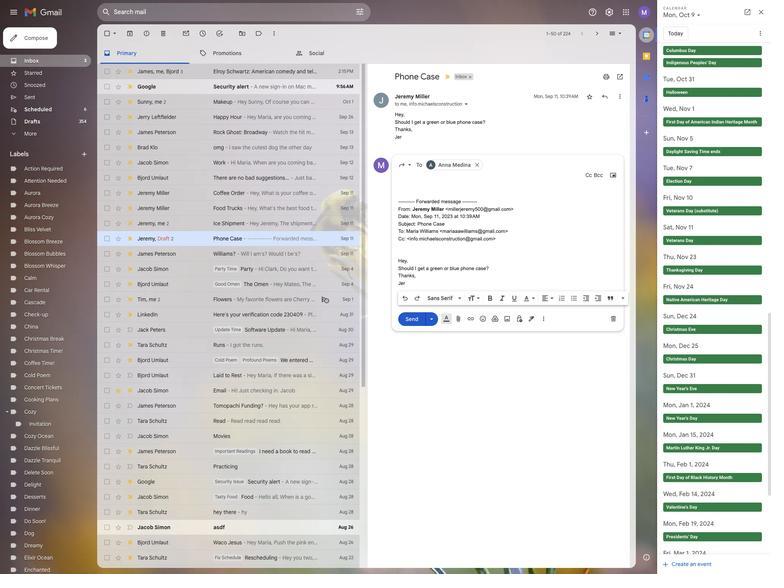 Task type: vqa. For each thing, say whether or not it's contained in the screenshot.


Task type: locate. For each thing, give the bounding box(es) containing it.
quote ‪(⌘⇧9)‬ image
[[607, 295, 615, 302]]

update down code
[[268, 326, 286, 333]]

2 sep 12 from the top
[[340, 175, 354, 181]]

funding?
[[242, 402, 264, 409]]

5 28 from the top
[[349, 464, 354, 469]]

1 horizontal spatial 10:39 am
[[561, 93, 579, 99]]

3 important because you marked it as important. switch from the top
[[126, 387, 134, 395]]

maria, for hey maria, are you coming to happy hour?
[[258, 114, 273, 120]]

2 horizontal spatial a
[[426, 265, 429, 271]]

support image
[[589, 8, 598, 17]]

0 vertical spatial sep 12
[[340, 160, 354, 165]]

get down to me , info.michaelsconstruction
[[415, 119, 422, 125]]

3 row from the top
[[97, 94, 360, 109]]

dog
[[24, 530, 34, 537]]

alert down practicing link
[[269, 478, 280, 485]]

cozy ocean link
[[24, 433, 54, 440]]

3 jacob simon from the top
[[138, 387, 169, 394]]

1 vertical spatial just
[[239, 387, 249, 394]]

, for james , me , bjord 3
[[153, 68, 155, 75]]

1 vertical spatial blue
[[450, 265, 460, 271]]

2 4 from the top
[[351, 281, 354, 287]]

cold inside "labels" navigation
[[24, 372, 35, 379]]

add to tasks image
[[216, 30, 223, 37]]

1 sep 11 from the top
[[341, 190, 354, 196]]

2 inside "tim , me 2"
[[158, 297, 160, 302]]

undo ‪(⌘z)‬ image
[[402, 295, 409, 302]]

security issue security alert -
[[215, 478, 286, 485]]

broadway
[[244, 129, 268, 136]]

me up the draft
[[158, 220, 165, 227]]

cold poem down coffee time!
[[24, 372, 50, 379]]

important according to google magic. switch for coffee order
[[126, 189, 134, 197]]

me for tim
[[149, 296, 156, 303]]

umlaut for we entered winter once again
[[152, 357, 169, 364]]

sep 11 for will i am's? would i be's?
[[341, 251, 354, 257]]

i left be's?
[[285, 250, 287, 257]]

food
[[299, 205, 310, 212]]

you down dog
[[278, 159, 287, 166]]

2 read from the left
[[231, 418, 243, 425]]

row up profound
[[97, 337, 360, 353]]

1 blossom from the top
[[24, 238, 45, 245]]

update time software update -
[[215, 326, 291, 333]]

schultz for read
[[149, 418, 167, 425]]

0 vertical spatial google
[[138, 83, 156, 90]]

work - hi maria, when are you coming back to work? best, jacob
[[214, 159, 370, 166]]

check-up link
[[24, 311, 48, 318]]

practicing link
[[214, 463, 318, 471]]

Not starred checkbox
[[586, 93, 594, 100]]

0 horizontal spatial happy
[[214, 114, 229, 120]]

34 row from the top
[[97, 566, 360, 574]]

makeup
[[214, 98, 233, 105]]

bulleted list ‪(⌘⇧8)‬ image
[[571, 295, 578, 302]]

come
[[318, 266, 331, 273]]

2 26 from the top
[[349, 524, 354, 530]]

tim
[[138, 296, 146, 303]]

0 vertical spatial thanks,
[[395, 127, 413, 132]]

williams
[[420, 228, 439, 234]]

3 29 from the top
[[349, 372, 354, 378]]

row
[[97, 64, 360, 79], [97, 79, 360, 94], [97, 94, 360, 109], [97, 109, 360, 125], [97, 125, 365, 140], [97, 140, 360, 155], [97, 155, 370, 170], [97, 170, 360, 185], [97, 185, 367, 201], [97, 201, 360, 216], [97, 216, 360, 231], [97, 231, 360, 246], [97, 246, 360, 261], [97, 261, 364, 277], [97, 277, 360, 292], [97, 292, 360, 307], [97, 307, 360, 322], [97, 322, 360, 337], [97, 337, 360, 353], [97, 353, 360, 368], [97, 368, 360, 383], [97, 383, 360, 398], [97, 398, 360, 414], [97, 414, 360, 429], [97, 429, 360, 444], [97, 444, 360, 459], [97, 459, 360, 474], [97, 474, 360, 490], [97, 490, 360, 505], [97, 505, 360, 520], [97, 520, 360, 535], [97, 535, 360, 550], [97, 550, 360, 566], [97, 566, 360, 574]]

4 down 'party?'
[[351, 281, 354, 287]]

blossom up calm link
[[24, 263, 45, 269]]

11, inside ---------- forwarded message --------- from: jeremy miller <millerjeremy500@gmail.com> date: mon, sep 11, 2023 at 10:39 am subject: phone case to: maria williams <mariaaawilliams@gmail.com> cc:  <info.michaelsconstruction@gmail.com>
[[434, 214, 441, 219]]

time! down christmas time! "link" on the left of the page
[[42, 360, 55, 367]]

1 right oct
[[352, 99, 354, 105]]

hey, should i get a green or blue phone case? thanks, jer down info.michaelsconstruction at top right
[[395, 112, 486, 140]]

4 important according to google magic. switch from the top
[[126, 220, 134, 227]]

1 vertical spatial google
[[138, 478, 155, 485]]

0 vertical spatial do
[[280, 266, 287, 273]]

not important switch
[[126, 326, 134, 334], [126, 372, 134, 379]]

aug 26 for waco jesus
[[340, 540, 354, 545]]

toggle confidential mode image
[[516, 315, 524, 323]]

important according to google magic. switch for phone case
[[126, 235, 134, 242]]

social tab
[[290, 43, 385, 64]]

2 tara schultz from the top
[[138, 418, 167, 425]]

your
[[281, 190, 292, 196], [230, 311, 241, 318]]

1 vertical spatial phone
[[418, 221, 432, 227]]

13 row from the top
[[97, 246, 360, 261]]

do right clark,
[[280, 266, 287, 273]]

james peterson for williams?
[[138, 250, 176, 257]]

1 google from the top
[[138, 83, 156, 90]]

0 horizontal spatial mon,
[[412, 214, 423, 219]]

Search mail text field
[[114, 8, 334, 16]]

aug 29 for email - hi! just checking in. jacob
[[340, 388, 354, 393]]

hey,
[[395, 112, 405, 117], [250, 190, 261, 196], [248, 205, 258, 212], [399, 258, 408, 264]]

13
[[350, 129, 354, 135], [350, 144, 354, 150]]

here's your verification code 230409 -
[[214, 311, 308, 318]]

cozy down invitation 'link'
[[24, 433, 36, 440]]

row down security alert -
[[97, 94, 360, 109]]

christmas for christmas break
[[24, 336, 49, 342]]

1 vertical spatial important because you marked it as important. switch
[[126, 356, 134, 364]]

28 for 6th row from the bottom
[[349, 494, 354, 500]]

aurora link
[[24, 190, 40, 196]]

hey, left what
[[250, 190, 261, 196]]

date:
[[399, 214, 410, 219]]

breeze for aurora breeze
[[42, 202, 59, 209]]

sep 4 for -
[[342, 281, 354, 287]]

search field list box
[[424, 158, 618, 172]]

row down the phone case -
[[97, 246, 360, 261]]

maria, up broadway
[[258, 114, 273, 120]]

bad left ideas
[[306, 174, 316, 181]]

more formatting options image
[[620, 295, 627, 302]]

are left no
[[229, 174, 237, 181]]

envelope
[[308, 539, 330, 546]]

1 jacob simon from the top
[[138, 159, 169, 166]]

omen right good
[[228, 281, 240, 287]]

1 aug 29 from the top
[[340, 342, 354, 348]]

james
[[138, 68, 153, 75], [138, 129, 153, 136], [138, 250, 153, 257], [138, 402, 153, 409], [138, 448, 153, 455]]

1 for sep 1
[[352, 296, 354, 302]]

2 12 from the top
[[350, 175, 354, 181]]

mon, sep 11, 10:39 am cell
[[534, 93, 579, 100]]

party up good
[[215, 266, 226, 272]]

bliss velvet link
[[24, 226, 51, 233]]

1 horizontal spatial read
[[231, 418, 243, 425]]

car rental
[[24, 287, 49, 294]]

to link
[[417, 162, 423, 168]]

2 vertical spatial best,
[[332, 539, 344, 546]]

press delete to remove this chip image
[[474, 162, 481, 168]]

0 vertical spatial christmas
[[24, 336, 49, 342]]

phone case main content
[[97, 24, 637, 574]]

3 aurora from the top
[[24, 214, 40, 221]]

4 for -
[[351, 281, 354, 287]]

1 vertical spatial cozy
[[24, 409, 36, 415]]

1 vertical spatial should
[[399, 265, 414, 271]]

1 vertical spatial jer
[[341, 205, 349, 212]]

1 vertical spatial mon,
[[412, 214, 423, 219]]

7 28 from the top
[[349, 494, 354, 500]]

should down cc: on the top right of the page
[[399, 265, 414, 271]]

blossom whisper
[[24, 263, 66, 269]]

cold inside row
[[215, 357, 225, 363]]

ocean up dazzle blissful link
[[38, 433, 54, 440]]

2 tara from the top
[[138, 418, 148, 425]]

important according to google magic. switch for here's your verification code 230409
[[126, 311, 134, 318]]

None checkbox
[[103, 30, 111, 37], [103, 68, 111, 75], [103, 98, 111, 106], [103, 128, 111, 136], [103, 159, 111, 166], [103, 402, 111, 410], [103, 417, 111, 425], [103, 433, 111, 440], [103, 448, 111, 455], [103, 463, 111, 471], [103, 478, 111, 486], [103, 493, 111, 501], [103, 539, 111, 547], [103, 30, 111, 37], [103, 68, 111, 75], [103, 98, 111, 106], [103, 128, 111, 136], [103, 159, 111, 166], [103, 402, 111, 410], [103, 417, 111, 425], [103, 433, 111, 440], [103, 448, 111, 455], [103, 463, 111, 471], [103, 478, 111, 486], [103, 493, 111, 501], [103, 539, 111, 547]]

phone inside ---------- forwarded message --------- from: jeremy miller <millerjeremy500@gmail.com> date: mon, sep 11, 2023 at 10:39 am subject: phone case to: maria williams <mariaaawilliams@gmail.com> cc:  <info.michaelsconstruction@gmail.com>
[[418, 221, 432, 227]]

sep 13 down stage!
[[340, 144, 354, 150]]

thanks, inside message body text box
[[399, 273, 416, 279]]

christmas for christmas time!
[[24, 348, 49, 355]]

read up movies
[[214, 418, 226, 425]]

party time party - hi clark, do you want to come to our party?
[[215, 266, 364, 273]]

the right saw
[[243, 144, 251, 151]]

row up trucks
[[97, 185, 367, 201]]

happy left hour
[[214, 114, 229, 120]]

cc bcc
[[586, 172, 604, 179]]

simon
[[154, 159, 169, 166], [154, 266, 169, 273], [154, 387, 169, 394], [154, 433, 169, 440], [154, 494, 169, 501], [155, 524, 171, 531]]

3 inside "labels" navigation
[[84, 58, 87, 63]]

phone for phone case -
[[214, 235, 229, 242]]

1 sep 4 from the top
[[342, 266, 354, 272]]

3 inside james , me , bjord 3
[[181, 69, 183, 74]]

hey up fix schedule rescheduling - on the bottom of page
[[247, 539, 257, 546]]

1 vertical spatial are
[[269, 159, 276, 166]]

poem inside phone case main content
[[226, 357, 237, 363]]

ocean for cozy ocean
[[38, 433, 54, 440]]

suggestions...
[[256, 174, 290, 181]]

None text field
[[487, 158, 618, 172]]

snooze image
[[199, 30, 207, 37]]

phone inside row
[[214, 235, 229, 242]]

or
[[441, 119, 446, 125], [445, 265, 449, 271]]

scheduled
[[24, 106, 52, 113]]

1 13 from the top
[[350, 129, 354, 135]]

sep 11 for hey, what's the best food truck? best, jer
[[341, 205, 354, 211]]

press delete to remove this chip element
[[474, 162, 481, 168]]

toggle split pane mode image
[[609, 30, 617, 37]]

0 vertical spatial sep 4
[[342, 266, 354, 272]]

0 horizontal spatial hi
[[231, 159, 236, 166]]

12
[[350, 160, 354, 165], [350, 175, 354, 181]]

dog link
[[24, 530, 34, 537]]

bjord umlaut
[[138, 174, 169, 181], [138, 281, 169, 288], [138, 357, 169, 364], [138, 372, 169, 379], [138, 539, 169, 546]]

omen right the
[[254, 281, 269, 288]]

poem inside "labels" navigation
[[37, 372, 50, 379]]

coming down other
[[288, 159, 306, 166]]

0 vertical spatial inbox
[[24, 57, 39, 64]]

the right on
[[341, 129, 349, 136]]

needed
[[48, 177, 67, 184]]

1 james peterson from the top
[[138, 129, 176, 136]]

want
[[298, 266, 310, 273]]

3 26 from the top
[[349, 540, 354, 545]]

hey up broadway
[[247, 114, 257, 120]]

row down "jesus"
[[97, 550, 360, 566]]

numbered list ‪(⌘⇧7)‬ image
[[559, 295, 566, 302]]

13 down stage!
[[350, 144, 354, 150]]

1 vertical spatial thanks,
[[399, 273, 416, 279]]

labels navigation
[[0, 24, 97, 574]]

phone down <info.michaelsconstruction@gmail.com>
[[461, 265, 475, 271]]

to left our
[[333, 266, 337, 273]]

hi right 'work'
[[231, 159, 236, 166]]

me for james
[[156, 68, 164, 75]]

indent less ‪(⌘[)‬ image
[[583, 295, 591, 302]]

schultz for hey
[[149, 509, 167, 516]]

tara schultz for runs - i got the runs.
[[138, 342, 167, 349]]

2 blossom from the top
[[24, 250, 45, 257]]

are for maria,
[[274, 114, 282, 120]]

15 row from the top
[[97, 277, 360, 292]]

dazzle down cozy ocean
[[24, 445, 40, 452]]

mon, inside cell
[[534, 93, 545, 99]]

coffee inside row
[[214, 190, 230, 196]]

row down makeup -
[[97, 109, 360, 125]]

important because you marked it as important. switch for jacob
[[126, 387, 134, 395]]

1 vertical spatial inbox
[[456, 74, 467, 79]]

2 13 from the top
[[350, 144, 354, 150]]

1 vertical spatial best,
[[328, 205, 340, 212]]

0 horizontal spatial cold
[[24, 372, 35, 379]]

0 vertical spatial aug 26
[[339, 524, 354, 530]]

elixir ocean
[[24, 555, 53, 561]]

1 horizontal spatial 3
[[181, 69, 183, 74]]

1 sep 12 from the top
[[340, 160, 354, 165]]

224
[[564, 31, 571, 36]]

1 umlaut from the top
[[152, 174, 169, 181]]

row up makeup -
[[97, 79, 360, 94]]

drafts link
[[24, 118, 40, 125]]

None checkbox
[[103, 83, 111, 90], [103, 113, 111, 121], [103, 144, 111, 151], [103, 509, 111, 516], [103, 524, 111, 531], [103, 554, 111, 562], [103, 83, 111, 90], [103, 113, 111, 121], [103, 144, 111, 151], [103, 509, 111, 516], [103, 524, 111, 531], [103, 554, 111, 562]]

row up hi! at left
[[97, 368, 360, 383]]

2 jacob simon from the top
[[138, 266, 169, 273]]

4 schultz from the top
[[149, 509, 167, 516]]

medina
[[453, 162, 471, 168]]

archive image
[[126, 30, 134, 37]]

9 row from the top
[[97, 185, 367, 201]]

1 vertical spatial time
[[231, 327, 241, 333]]

1 horizontal spatial just
[[295, 174, 305, 181]]

1 vertical spatial dazzle
[[24, 457, 40, 464]]

4 right our
[[351, 266, 354, 272]]

1 tara from the top
[[138, 342, 148, 349]]

report spam image
[[143, 30, 151, 37]]

4 james from the top
[[138, 402, 153, 409]]

0 vertical spatial 11,
[[555, 93, 559, 99]]

1 dazzle from the top
[[24, 445, 40, 452]]

2 vertical spatial aurora
[[24, 214, 40, 221]]

tab list
[[637, 24, 658, 547], [97, 43, 637, 64]]

2 vertical spatial jeremy miller
[[138, 205, 170, 212]]

do inside phone case main content
[[280, 266, 287, 273]]

the
[[290, 129, 298, 136], [341, 129, 349, 136], [243, 144, 251, 151], [280, 144, 288, 151], [277, 205, 285, 212], [243, 342, 251, 349], [287, 539, 295, 546]]

umlaut for the omen
[[152, 281, 169, 288]]

1 horizontal spatial food
[[227, 494, 238, 500]]

security inside security issue security alert -
[[215, 479, 232, 485]]

0 vertical spatial jer
[[395, 134, 402, 140]]

row up security alert -
[[97, 64, 360, 79]]

do left "soon!"
[[24, 518, 31, 525]]

,
[[153, 68, 155, 75], [164, 68, 165, 75], [152, 98, 153, 105], [407, 101, 408, 107], [155, 220, 156, 227], [155, 235, 156, 242], [146, 296, 148, 303]]

case for phone case
[[421, 71, 440, 82]]

4 29 from the top
[[349, 388, 354, 393]]

6 28 from the top
[[349, 479, 354, 485]]

blossom for blossom whisper
[[24, 263, 45, 269]]

formatting options toolbar
[[399, 292, 629, 305]]

0 vertical spatial breeze
[[42, 202, 59, 209]]

None search field
[[97, 3, 371, 21]]

1 sep 13 from the top
[[340, 129, 354, 135]]

1 vertical spatial 13
[[350, 144, 354, 150]]

tomopachi
[[214, 402, 240, 409]]

winter
[[310, 357, 325, 364]]

food down security issue security alert -
[[242, 494, 254, 501]]

tab list up 2:15 pm
[[97, 43, 637, 64]]

aug 26
[[339, 524, 354, 530], [340, 540, 354, 545]]

1 vertical spatial 12
[[350, 175, 354, 181]]

sep 13 for on
[[340, 129, 354, 135]]

14 row from the top
[[97, 261, 364, 277]]

2
[[164, 99, 166, 105], [167, 221, 169, 226], [171, 236, 174, 242], [158, 297, 160, 302]]

coming up hit
[[294, 114, 311, 120]]

28 for 30th row from the top
[[349, 509, 354, 515]]

maria, for hey maria, push the pink envelope best, bjord
[[258, 539, 273, 546]]

0 vertical spatial case
[[421, 71, 440, 82]]

row containing brad klo
[[97, 140, 360, 155]]

phone down show details image
[[458, 119, 471, 125]]

schedule
[[222, 555, 241, 561]]

row up the i
[[97, 125, 365, 140]]

code
[[271, 311, 283, 318]]

rental
[[34, 287, 49, 294]]

5 sep 11 from the top
[[341, 251, 354, 257]]

draft
[[158, 235, 170, 242]]

1 vertical spatial a
[[426, 265, 429, 271]]

truck?
[[311, 205, 327, 212]]

row up flowers -
[[97, 277, 360, 292]]

1 vertical spatial maria,
[[237, 159, 252, 166]]

0 vertical spatial sep 13
[[340, 129, 354, 135]]

show details image
[[464, 102, 469, 106]]

0 vertical spatial 3
[[84, 58, 87, 63]]

0 horizontal spatial 10:39 am
[[460, 214, 480, 219]]

row down the "ghost:"
[[97, 140, 360, 155]]

row up there
[[97, 490, 360, 505]]

2 inside "sunny , me 2"
[[164, 99, 166, 105]]

important because you marked it as important. switch for bjord
[[126, 356, 134, 364]]

1 horizontal spatial mon,
[[534, 93, 545, 99]]

1 vertical spatial coffee
[[24, 360, 41, 367]]

best, up aug 22
[[332, 539, 344, 546]]

row containing sunny
[[97, 94, 360, 109]]

security for alert
[[214, 83, 236, 90]]

sep 12
[[340, 160, 354, 165], [340, 175, 354, 181]]

phone up williams?
[[214, 235, 229, 242]]

1 vertical spatial blossom
[[24, 250, 45, 257]]

food right "tasty" in the left bottom of the page
[[227, 494, 238, 500]]

row down "tasty" in the left bottom of the page
[[97, 505, 360, 520]]

1 vertical spatial your
[[230, 311, 241, 318]]

22 row from the top
[[97, 383, 360, 398]]

0 vertical spatial or
[[441, 119, 446, 125]]

1 up 31
[[352, 296, 354, 302]]

2 important because you marked it as important. switch from the top
[[126, 356, 134, 364]]

28 row from the top
[[97, 474, 360, 490]]

0 horizontal spatial alert
[[237, 83, 249, 90]]

2 james peterson from the top
[[138, 250, 176, 257]]

insert files using drive image
[[492, 315, 499, 323]]

2 james from the top
[[138, 129, 153, 136]]

0 vertical spatial your
[[281, 190, 292, 196]]

1 28 from the top
[[349, 403, 354, 409]]

case?
[[473, 119, 486, 125], [476, 265, 489, 271]]

4 row from the top
[[97, 109, 360, 125]]

just right hi! at left
[[239, 387, 249, 394]]

simon for email
[[154, 387, 169, 394]]

get inside message body text box
[[418, 265, 425, 271]]

security
[[214, 83, 236, 90], [248, 478, 268, 485], [215, 479, 232, 485]]

0 vertical spatial jeremy miller
[[395, 93, 430, 100]]

5 11 from the top
[[350, 251, 354, 257]]

row up schedule
[[97, 535, 360, 550]]

0 vertical spatial coffee
[[214, 190, 230, 196]]

1 vertical spatial 4
[[351, 281, 354, 287]]

you left want
[[288, 266, 297, 273]]

update
[[268, 326, 286, 333], [215, 327, 230, 333]]

1 vertical spatial sep 12
[[340, 175, 354, 181]]

leftfielder
[[152, 114, 177, 120]]

hi
[[231, 159, 236, 166], [259, 266, 264, 273]]

2 google from the top
[[138, 478, 155, 485]]

coffee for coffee time!
[[24, 360, 41, 367]]

sep 4 right come
[[342, 266, 354, 272]]

invitation link
[[29, 421, 51, 428]]

aurora for aurora breeze
[[24, 202, 40, 209]]

whisper
[[46, 263, 66, 269]]

10:39 am inside cell
[[561, 93, 579, 99]]

not important switch for jack
[[126, 326, 134, 334]]

31
[[350, 312, 354, 317]]

security for issue
[[215, 479, 232, 485]]

thanks,
[[395, 127, 413, 132], [399, 273, 416, 279]]

0 vertical spatial aurora
[[24, 190, 40, 196]]

phone case -
[[214, 235, 248, 242]]

blossom whisper link
[[24, 263, 66, 269]]

13 right on
[[350, 129, 354, 135]]

do
[[280, 266, 287, 273], [24, 518, 31, 525]]

2 horizontal spatial food
[[242, 494, 254, 501]]

0 vertical spatial 13
[[350, 129, 354, 135]]

case for phone case -
[[230, 235, 242, 242]]

i down to me , info.michaelsconstruction
[[412, 119, 413, 125]]

50
[[551, 31, 557, 36]]

cold poem inside "labels" navigation
[[24, 372, 50, 379]]

delete soon link
[[24, 469, 53, 476]]

row down there
[[97, 520, 360, 535]]

0 vertical spatial cold poem
[[215, 357, 237, 363]]

4 tara schultz from the top
[[138, 509, 167, 516]]

1 horizontal spatial coffee
[[214, 190, 230, 196]]

gmail image
[[24, 5, 66, 20]]

sep 11 for hey, what is your coffee order? regards, jeremy
[[341, 190, 354, 196]]

time down williams?
[[227, 266, 237, 272]]

hey, down cc: on the top right of the page
[[399, 258, 408, 264]]

2 vertical spatial 26
[[349, 540, 354, 545]]

5 aug 28 from the top
[[340, 464, 354, 469]]

3 umlaut from the top
[[152, 357, 169, 364]]

0 vertical spatial dazzle
[[24, 445, 40, 452]]

you for maria,
[[283, 114, 292, 120]]

2 sep 4 from the top
[[342, 281, 354, 287]]

jer inside message body text box
[[399, 280, 406, 286]]

1 peterson from the top
[[155, 129, 176, 136]]

2 28 from the top
[[349, 418, 354, 424]]

4 28 from the top
[[349, 448, 354, 454]]

4 aug 29 from the top
[[340, 388, 354, 393]]

time inside party time party - hi clark, do you want to come to our party?
[[227, 266, 237, 272]]

2 inside jeremy , me 2
[[167, 221, 169, 226]]

coming for back
[[288, 159, 306, 166]]

green up sans
[[431, 265, 443, 271]]

i right will at the top
[[251, 250, 252, 257]]

cold poem up laid to rest -
[[215, 357, 237, 363]]

blue down info.michaelsconstruction at top right
[[447, 119, 456, 125]]

check-up
[[24, 311, 48, 318]]

movie
[[307, 129, 321, 136]]

time! for coffee time!
[[42, 360, 55, 367]]

inbox inside button
[[456, 74, 467, 79]]

case? inside message body text box
[[476, 265, 489, 271]]

what
[[262, 190, 274, 196]]

phone for phone case
[[395, 71, 419, 82]]

25 row from the top
[[97, 429, 360, 444]]

ocean for elixir ocean
[[37, 555, 53, 561]]

are for when
[[269, 159, 276, 166]]

email
[[214, 387, 226, 394]]

coffee inside "labels" navigation
[[24, 360, 41, 367]]

2 bad from the left
[[306, 174, 316, 181]]

to right back
[[320, 159, 325, 166]]

do inside "labels" navigation
[[24, 518, 31, 525]]

1 vertical spatial aug 26
[[340, 540, 354, 545]]

26 row from the top
[[97, 444, 360, 459]]

security left issue
[[215, 479, 232, 485]]

6 important according to google magic. switch from the top
[[126, 250, 134, 258]]

aurora up bliss
[[24, 214, 40, 221]]

jerry leftfielder
[[138, 114, 177, 120]]

8 28 from the top
[[349, 509, 354, 515]]

1 horizontal spatial happy
[[319, 114, 335, 120]]

labels image
[[255, 30, 263, 37]]

dazzle tranquil link
[[24, 457, 61, 464]]

am's?
[[254, 250, 268, 257]]

1 vertical spatial 3
[[181, 69, 183, 74]]

0 vertical spatial important because you marked it as important. switch
[[126, 341, 134, 349]]

important according to google magic. switch
[[126, 174, 134, 182], [126, 189, 134, 197], [126, 204, 134, 212], [126, 220, 134, 227], [126, 235, 134, 242], [126, 250, 134, 258], [126, 265, 134, 273], [126, 280, 134, 288], [126, 296, 134, 303], [126, 311, 134, 318]]

dazzle
[[24, 445, 40, 452], [24, 457, 40, 464]]

7 aug 28 from the top
[[340, 494, 354, 500]]

12 right work?
[[350, 160, 354, 165]]

3 aug 29 from the top
[[340, 372, 354, 378]]

<mariaaawilliams@gmail.com>
[[440, 228, 509, 234]]

aug 31
[[340, 312, 354, 317]]

more options image
[[542, 315, 547, 323]]

4 umlaut from the top
[[152, 372, 169, 379]]

cascade
[[24, 299, 45, 306]]

important because you marked it as important. switch for tara
[[126, 341, 134, 349]]

row containing linkedin
[[97, 307, 360, 322]]

26 for waco jesus
[[349, 540, 354, 545]]

2 for flowers -
[[158, 297, 160, 302]]

blossom down blossom breeze
[[24, 250, 45, 257]]

case
[[421, 71, 440, 82], [434, 221, 445, 227], [230, 235, 242, 242]]

case inside ---------- forwarded message --------- from: jeremy miller <millerjeremy500@gmail.com> date: mon, sep 11, 2023 at 10:39 am subject: phone case to: maria williams <mariaaawilliams@gmail.com> cc:  <info.michaelsconstruction@gmail.com>
[[434, 221, 445, 227]]

1 horizontal spatial party
[[241, 266, 254, 273]]

0 horizontal spatial food
[[214, 205, 226, 212]]

1 horizontal spatial your
[[281, 190, 292, 196]]

1 vertical spatial sep 13
[[340, 144, 354, 150]]

mon, sep 11, 10:39 am
[[534, 93, 579, 99]]

1 vertical spatial hey, should i get a green or blue phone case? thanks, jer
[[399, 258, 489, 286]]

cozy down cooking on the left of the page
[[24, 409, 36, 415]]

insert emoji ‪(⌘⇧2)‬ image
[[480, 315, 487, 323]]

0 vertical spatial cold
[[215, 357, 225, 363]]

1 horizontal spatial hi
[[259, 266, 264, 273]]

5 row from the top
[[97, 125, 365, 140]]

0 vertical spatial time
[[227, 266, 237, 272]]

inbox inside "labels" navigation
[[24, 57, 39, 64]]

row down hi! at left
[[97, 398, 360, 414]]

3 peterson from the top
[[155, 402, 176, 409]]

1 vertical spatial hey
[[247, 539, 257, 546]]

0 vertical spatial phone
[[395, 71, 419, 82]]

2 aug 28 from the top
[[340, 418, 354, 424]]

the right got
[[243, 342, 251, 349]]

row down practicing
[[97, 474, 360, 490]]

0 vertical spatial not important switch
[[126, 326, 134, 334]]

3 james peterson from the top
[[138, 402, 176, 409]]

case down "shipment"
[[230, 235, 242, 242]]

to up movie
[[313, 114, 318, 120]]

1 vertical spatial time!
[[42, 360, 55, 367]]

jeremy miller
[[395, 93, 430, 100], [138, 190, 170, 196], [138, 205, 170, 212]]

1 vertical spatial cold
[[24, 372, 35, 379]]

green
[[427, 119, 440, 125], [431, 265, 443, 271]]

important because you marked it as important. switch
[[126, 341, 134, 349], [126, 356, 134, 364], [126, 387, 134, 395]]

christmas down china link
[[24, 336, 49, 342]]

case inside row
[[230, 235, 242, 242]]

28 for tenth row from the bottom of the phone case main content
[[349, 433, 354, 439]]

to right book
[[293, 448, 298, 455]]

2 bjord umlaut from the top
[[138, 281, 169, 288]]

2 11 from the top
[[350, 205, 354, 211]]

time inside update time software update -
[[231, 327, 241, 333]]

poem up laid to rest -
[[226, 357, 237, 363]]

sep 4 up sep 1 in the left of the page
[[342, 281, 354, 287]]

important according to google magic. switch for flowers
[[126, 296, 134, 303]]

row down saw
[[97, 155, 370, 170]]

2 inside jeremy , draft 2
[[171, 236, 174, 242]]

1 row from the top
[[97, 64, 360, 79]]

4 bjord umlaut from the top
[[138, 372, 169, 379]]

1 horizontal spatial 11,
[[555, 93, 559, 99]]

sep 13
[[340, 129, 354, 135], [340, 144, 354, 150]]

1 12 from the top
[[350, 160, 354, 165]]

1 horizontal spatial inbox
[[456, 74, 467, 79]]

or up serif
[[445, 265, 449, 271]]

blue inside message body text box
[[450, 265, 460, 271]]

2 christmas from the top
[[24, 348, 49, 355]]

6 row from the top
[[97, 140, 360, 155]]

1 vertical spatial phone
[[461, 265, 475, 271]]

2 schultz from the top
[[149, 418, 167, 425]]

1 29 from the top
[[349, 342, 354, 348]]

what's
[[259, 205, 276, 212]]

2 sep 13 from the top
[[340, 144, 354, 150]]

side panel section
[[637, 24, 658, 568]]

0 horizontal spatial cold poem
[[24, 372, 50, 379]]

read left read.
[[257, 418, 268, 425]]

21 row from the top
[[97, 368, 360, 383]]

drafts
[[24, 118, 40, 125]]

2 vertical spatial blossom
[[24, 263, 45, 269]]

sans serif
[[428, 295, 453, 302]]

29 for email - hi! just checking in. jacob
[[349, 388, 354, 393]]

underline ‪(⌘u)‬ image
[[511, 295, 519, 303]]

1 aurora from the top
[[24, 190, 40, 196]]

row up tomopachi
[[97, 383, 360, 398]]

cold down runs
[[215, 357, 225, 363]]

insert photo image
[[504, 315, 512, 323]]

tab list containing primary
[[97, 43, 637, 64]]

to
[[395, 101, 399, 107], [313, 114, 318, 120], [320, 159, 325, 166], [311, 266, 316, 273], [333, 266, 337, 273], [225, 372, 230, 379], [293, 448, 298, 455]]

0 vertical spatial hi
[[231, 159, 236, 166]]

phone up williams
[[418, 221, 432, 227]]

party up the
[[241, 266, 254, 273]]

coming for to
[[294, 114, 311, 120]]

1 vertical spatial you
[[278, 159, 287, 166]]

2 vertical spatial cozy
[[24, 433, 36, 440]]

labels heading
[[10, 151, 81, 158]]

hey for hey maria, are you coming to happy hour?
[[247, 114, 257, 120]]

breeze
[[42, 202, 59, 209], [46, 238, 63, 245]]

1 horizontal spatial update
[[268, 326, 286, 333]]



Task type: describe. For each thing, give the bounding box(es) containing it.
party?
[[348, 266, 364, 273]]

354
[[79, 119, 87, 124]]

13 for on
[[350, 129, 354, 135]]

makeup -
[[214, 98, 238, 105]]

aug 29 for laid to rest -
[[340, 372, 354, 378]]

Message Body text field
[[399, 183, 618, 287]]

3 tara schultz from the top
[[138, 463, 167, 470]]

there are no bad suggestions... - just bad ideas
[[214, 174, 330, 181]]

cold poem inside phone case main content
[[215, 357, 237, 363]]

food inside tasty food food -
[[227, 494, 238, 500]]

runs - i got the runs.
[[214, 342, 264, 349]]

bjord umlaut for the omen
[[138, 281, 169, 288]]

attention
[[24, 177, 46, 184]]

, for jeremy , me 2
[[155, 220, 156, 227]]

omen inside good omen the omen -
[[228, 281, 240, 287]]

3 tara from the top
[[138, 463, 148, 470]]

cozy link
[[24, 409, 36, 415]]

sans serif option
[[426, 295, 457, 302]]

5 umlaut from the top
[[152, 539, 169, 546]]

order
[[231, 190, 245, 196]]

runs.
[[252, 342, 264, 349]]

serif
[[441, 295, 453, 302]]

china
[[24, 323, 38, 330]]

jacob simon for email
[[138, 387, 169, 394]]

search mail image
[[100, 5, 113, 19]]

11 row from the top
[[97, 216, 360, 231]]

older image
[[594, 30, 602, 37]]

0 vertical spatial case?
[[473, 119, 486, 125]]

tara for hey there - hy
[[138, 509, 148, 516]]

5 tara from the top
[[138, 555, 148, 561]]

break
[[50, 336, 64, 342]]

11 for will i am's? would i be's?
[[350, 251, 354, 257]]

move to image
[[239, 30, 246, 37]]

a inside text box
[[426, 265, 429, 271]]

main menu image
[[9, 8, 18, 17]]

11, inside cell
[[555, 93, 559, 99]]

<millerjeremy500@gmail.com>
[[446, 206, 514, 212]]

0 vertical spatial green
[[427, 119, 440, 125]]

sep 4 for hi
[[342, 266, 354, 272]]

type of response image
[[399, 161, 406, 169]]

cc
[[586, 172, 593, 179]]

22
[[349, 555, 354, 561]]

got
[[233, 342, 241, 349]]

attach files image
[[455, 315, 463, 323]]

aurora for aurora link on the left
[[24, 190, 40, 196]]

time for software
[[231, 327, 241, 333]]

redo ‪(⌘y)‬ image
[[414, 295, 421, 302]]

29 for laid to rest -
[[349, 372, 354, 378]]

green inside message body text box
[[431, 265, 443, 271]]

fix
[[215, 555, 221, 561]]

9:56 am
[[337, 84, 354, 89]]

tomopachi funding? -
[[214, 402, 269, 409]]

inbox button
[[454, 73, 468, 80]]

software
[[245, 326, 267, 333]]

hey, down to me , info.michaelsconstruction
[[395, 112, 405, 117]]

0 vertical spatial phone
[[458, 119, 471, 125]]

29 row from the top
[[97, 490, 360, 505]]

7 important according to google magic. switch from the top
[[126, 265, 134, 273]]

advanced search options image
[[353, 4, 368, 19]]

tim , me 2
[[138, 296, 160, 303]]

28 for ninth row from the bottom of the phone case main content
[[349, 448, 354, 454]]

the left best
[[277, 205, 285, 212]]

time for party
[[227, 266, 237, 272]]

jeremy , me 2
[[138, 220, 169, 227]]

sent link
[[24, 94, 35, 101]]

aug 26 for asdf
[[339, 524, 354, 530]]

blossom for blossom bubbles
[[24, 250, 45, 257]]

2 aug 29 from the top
[[340, 357, 354, 363]]

row containing jerry leftfielder
[[97, 109, 360, 125]]

rock ghost: broadway - watch the hit movie now on the stage!
[[214, 129, 365, 136]]

230409
[[284, 311, 303, 318]]

james for tomopachi funding?
[[138, 402, 153, 409]]

bjord umlaut for -
[[138, 372, 169, 379]]

day
[[303, 144, 312, 151]]

2 for makeup -
[[164, 99, 166, 105]]

12 row from the top
[[97, 231, 360, 246]]

23 row from the top
[[97, 398, 360, 414]]

promotions tab
[[193, 43, 289, 64]]

security down practicing link
[[248, 478, 268, 485]]

32 row from the top
[[97, 535, 360, 550]]

jeremy miller for coffee order - hey, what is your coffee order? regards, jeremy
[[138, 190, 170, 196]]

jeremy miller for food trucks - hey, what's the best food truck? best, jer
[[138, 205, 170, 212]]

me down phone case
[[401, 101, 407, 107]]

bjord umlaut for we entered winter once again
[[138, 357, 169, 364]]

time! for christmas time!
[[50, 348, 63, 355]]

more image
[[271, 30, 278, 37]]

0 vertical spatial cozy
[[42, 214, 54, 221]]

11 for hey, what's the best food truck? best, jer
[[350, 205, 354, 211]]

dinner
[[24, 506, 40, 513]]

aug 29 for runs - i got the runs.
[[340, 342, 354, 348]]

more
[[24, 130, 37, 137]]

up
[[42, 311, 48, 318]]

delete image
[[160, 30, 167, 37]]

1 horizontal spatial read
[[257, 418, 268, 425]]

0 vertical spatial get
[[415, 119, 422, 125]]

discard draft ‪(⌘⇧d)‬ image
[[610, 315, 618, 323]]

tara schultz for hey there - hy
[[138, 509, 167, 516]]

4 peterson from the top
[[155, 448, 176, 455]]

i inside message body text box
[[415, 265, 417, 271]]

indent more ‪(⌘])‬ image
[[595, 295, 603, 302]]

james for rock ghost: broadway
[[138, 129, 153, 136]]

good
[[215, 281, 227, 287]]

important according to google magic. switch for ice shipment
[[126, 220, 134, 227]]

tara for read - read read read read.
[[138, 418, 148, 425]]

31 row from the top
[[97, 520, 360, 535]]

a inside row
[[276, 448, 279, 455]]

schultz for runs
[[149, 342, 167, 349]]

linkedin
[[138, 311, 158, 318]]

bold ‪(⌘b)‬ image
[[487, 295, 494, 302]]

blossom for blossom breeze
[[24, 238, 45, 245]]

me for sunny
[[155, 98, 162, 105]]

sep 13 for day
[[340, 144, 354, 150]]

google for security alert
[[138, 478, 155, 485]]

inbox for inbox link
[[24, 57, 39, 64]]

sep inside ---------- forwarded message --------- from: jeremy miller <millerjeremy500@gmail.com> date: mon, sep 11, 2023 at 10:39 am subject: phone case to: maria williams <mariaaawilliams@gmail.com> cc:  <info.michaelsconstruction@gmail.com>
[[424, 214, 433, 219]]

24 row from the top
[[97, 414, 360, 429]]

subject:
[[399, 221, 417, 227]]

china link
[[24, 323, 38, 330]]

28 for 11th row from the bottom
[[349, 418, 354, 424]]

hey, inside message body text box
[[399, 258, 408, 264]]

2 29 from the top
[[349, 357, 354, 363]]

peterson for williams?
[[155, 250, 176, 257]]

hey, left what's
[[248, 205, 258, 212]]

26 for asdf
[[349, 524, 354, 530]]

phone inside message body text box
[[461, 265, 475, 271]]

0 vertical spatial alert
[[237, 83, 249, 90]]

11 for hey, what is your coffee order? regards, jeremy
[[350, 190, 354, 196]]

readings
[[237, 448, 256, 454]]

20 row from the top
[[97, 353, 360, 368]]

omg - i saw the cutest dog the other day
[[214, 144, 312, 151]]

update inside update time software update -
[[215, 327, 230, 333]]

blissful
[[42, 445, 59, 452]]

2 happy from the left
[[319, 114, 335, 120]]

1 horizontal spatial a
[[423, 119, 426, 125]]

coffee
[[293, 190, 309, 196]]

push
[[274, 539, 286, 546]]

, for jeremy , draft 2
[[155, 235, 156, 242]]

enchanted link
[[24, 567, 50, 574]]

and
[[297, 68, 306, 75]]

5 james from the top
[[138, 448, 153, 455]]

to right laid
[[225, 372, 230, 379]]

4 sep 11 from the top
[[341, 236, 354, 241]]

poems
[[263, 357, 277, 363]]

email - hi! just checking in. jacob
[[214, 387, 295, 394]]

has scheduled message image
[[322, 296, 330, 303]]

1 james from the top
[[138, 68, 153, 75]]

bcc
[[594, 172, 604, 179]]

cooking plans link
[[24, 396, 59, 403]]

hey, should i get a green or blue phone case? thanks, jer inside message body text box
[[399, 258, 489, 286]]

row containing james
[[97, 64, 360, 79]]

james peterson for rock ghost: broadway
[[138, 129, 176, 136]]

none text field inside phone case main content
[[487, 158, 618, 172]]

watch
[[273, 129, 288, 136]]

7 row from the top
[[97, 155, 370, 170]]

19 row from the top
[[97, 337, 360, 353]]

the left the pink at left
[[287, 539, 295, 546]]

4 11 from the top
[[350, 236, 354, 241]]

you for when
[[278, 159, 287, 166]]

peterson for rock ghost: broadway
[[155, 129, 176, 136]]

2 row from the top
[[97, 79, 360, 94]]

1 happy from the left
[[214, 114, 229, 120]]

i left need at left bottom
[[259, 448, 261, 455]]

jacob simon for asdf
[[138, 524, 171, 531]]

send button
[[399, 312, 426, 326]]

2 vertical spatial are
[[229, 174, 237, 181]]

5 schultz from the top
[[149, 555, 167, 561]]

tasty
[[215, 494, 226, 500]]

1 horizontal spatial omen
[[254, 281, 269, 288]]

profound poems
[[243, 357, 277, 363]]

8 important according to google magic. switch from the top
[[126, 280, 134, 288]]

forwarded
[[417, 199, 440, 204]]

inbox for inbox button
[[456, 74, 467, 79]]

in.
[[274, 387, 279, 394]]

important according to google magic. switch for food trucks
[[126, 204, 134, 212]]

dazzle for dazzle tranquil
[[24, 457, 40, 464]]

1 aug 28 from the top
[[340, 403, 354, 409]]

28 for seventh row from the bottom
[[349, 479, 354, 485]]

10:39 am inside ---------- forwarded message --------- from: jeremy miller <millerjeremy500@gmail.com> date: mon, sep 11, 2023 at 10:39 am subject: phone case to: maria williams <mariaaawilliams@gmail.com> cc:  <info.michaelsconstruction@gmail.com>
[[460, 214, 480, 219]]

delete soon
[[24, 469, 53, 476]]

dazzle blissful link
[[24, 445, 59, 452]]

sep inside cell
[[546, 93, 554, 99]]

1 bad from the left
[[246, 174, 255, 181]]

33 row from the top
[[97, 550, 360, 566]]

insert signature image
[[528, 315, 536, 323]]

mon, inside ---------- forwarded message --------- from: jeremy miller <millerjeremy500@gmail.com> date: mon, sep 11, 2023 at 10:39 am subject: phone case to: maria williams <mariaaawilliams@gmail.com> cc:  <info.michaelsconstruction@gmail.com>
[[412, 214, 423, 219]]

3 11 from the top
[[350, 220, 354, 226]]

aurora cozy link
[[24, 214, 54, 221]]

5 bjord umlaut from the top
[[138, 539, 169, 546]]

best, for bjord
[[332, 539, 344, 546]]

2 vertical spatial you
[[288, 266, 297, 273]]

not starred image
[[586, 93, 594, 100]]

, for sunny , me 2
[[152, 98, 153, 105]]

to down phone case
[[395, 101, 399, 107]]

party inside party time party - hi clark, do you want to come to our party?
[[215, 266, 226, 272]]

3 schultz from the top
[[149, 463, 167, 470]]

italic ‪(⌘i)‬ image
[[499, 295, 507, 302]]

oct
[[343, 99, 351, 105]]

settings image
[[605, 8, 615, 17]]

1 vertical spatial hi
[[259, 266, 264, 273]]

action required
[[24, 165, 63, 172]]

elixir ocean link
[[24, 555, 53, 561]]

5 jacob simon from the top
[[138, 494, 169, 501]]

4 james peterson from the top
[[138, 448, 176, 455]]

5 tara schultz from the top
[[138, 555, 167, 561]]

schwartz:
[[227, 68, 251, 75]]

0 vertical spatial should
[[395, 119, 411, 125]]

breeze for blossom breeze
[[46, 238, 63, 245]]

laid to rest -
[[214, 372, 247, 379]]

important according to google magic. switch for there are no bad suggestions...
[[126, 174, 134, 182]]

ice
[[214, 220, 221, 227]]

10 row from the top
[[97, 201, 360, 216]]

row containing tim
[[97, 292, 360, 307]]

movies
[[214, 433, 231, 440]]

the left hit
[[290, 129, 298, 136]]

2 for phone case -
[[171, 236, 174, 242]]

3 sep 11 from the top
[[341, 220, 354, 226]]

now
[[322, 129, 332, 136]]

4 for hi
[[351, 266, 354, 272]]

1 read from the left
[[214, 418, 226, 425]]

0 vertical spatial hey, should i get a green or blue phone case? thanks, jer
[[395, 112, 486, 140]]

jer inside row
[[341, 205, 349, 212]]

2 for ice shipment -
[[167, 221, 169, 226]]

primary
[[117, 50, 137, 56]]

simon for movies
[[154, 433, 169, 440]]

important according to google magic. switch for williams?
[[126, 250, 134, 258]]

from:
[[399, 206, 412, 212]]

1 26 from the top
[[349, 114, 354, 120]]

hey there - hy
[[214, 509, 247, 516]]

best, for jer
[[328, 205, 340, 212]]

scheduled link
[[24, 106, 52, 113]]

should inside message body text box
[[399, 265, 414, 271]]

dazzle for dazzle blissful
[[24, 445, 40, 452]]

0 horizontal spatial read
[[245, 418, 256, 425]]

desserts link
[[24, 494, 46, 501]]

the
[[244, 281, 253, 288]]

2 horizontal spatial read
[[300, 448, 311, 455]]

28 for eighth row from the bottom
[[349, 464, 354, 469]]

our
[[339, 266, 347, 273]]

compose button
[[3, 27, 57, 49]]

primary tab
[[97, 43, 193, 64]]

2023
[[442, 214, 453, 219]]

0 vertical spatial 1
[[547, 31, 549, 36]]

row containing jack peters
[[97, 322, 360, 337]]

tara for runs - i got the runs.
[[138, 342, 148, 349]]

to
[[417, 162, 423, 168]]

google for -
[[138, 83, 156, 90]]

to right want
[[311, 266, 316, 273]]

movies link
[[214, 433, 318, 440]]

cooking
[[24, 396, 44, 403]]

laid
[[214, 372, 224, 379]]

jeremy inside ---------- forwarded message --------- from: jeremy miller <millerjeremy500@gmail.com> date: mon, sep 11, 2023 at 10:39 am subject: phone case to: maria williams <mariaaawilliams@gmail.com> cc:  <info.michaelsconstruction@gmail.com>
[[413, 206, 430, 212]]

, for tim , me 2
[[146, 296, 148, 303]]

28 for 12th row from the bottom
[[349, 403, 354, 409]]

0 vertical spatial just
[[295, 174, 305, 181]]

james peterson for tomopachi funding?
[[138, 402, 176, 409]]

action
[[24, 165, 40, 172]]

8 row from the top
[[97, 170, 360, 185]]

umlaut for -
[[152, 372, 169, 379]]

brad klo
[[138, 144, 158, 151]]

sent
[[24, 94, 35, 101]]

miller inside ---------- forwarded message --------- from: jeremy miller <millerjeremy500@gmail.com> date: mon, sep 11, 2023 at 10:39 am subject: phone case to: maria williams <mariaaawilliams@gmail.com> cc:  <info.michaelsconstruction@gmail.com>
[[432, 206, 445, 212]]

dinner link
[[24, 506, 40, 513]]

0 vertical spatial best,
[[342, 159, 354, 166]]

simon for asdf
[[155, 524, 171, 531]]

i left got
[[231, 342, 232, 349]]

tab list right more formatting options icon
[[637, 24, 658, 547]]

work
[[214, 159, 226, 166]]

the right dog
[[280, 144, 288, 151]]

james for williams?
[[138, 250, 153, 257]]

hey for hey maria, push the pink envelope best, bjord
[[247, 539, 257, 546]]

1 horizontal spatial alert
[[269, 478, 280, 485]]

30 row from the top
[[97, 505, 360, 520]]

insert link ‪(⌘k)‬ image
[[467, 315, 475, 323]]

6 aug 28 from the top
[[340, 479, 354, 485]]

more send options image
[[428, 315, 436, 323]]

0 vertical spatial blue
[[447, 119, 456, 125]]

read - read read read read.
[[214, 418, 282, 425]]

27 row from the top
[[97, 459, 360, 474]]

coffee for coffee order - hey, what is your coffee order? regards, jeremy
[[214, 190, 230, 196]]

29 for runs - i got the runs.
[[349, 342, 354, 348]]

1 bjord umlaut from the top
[[138, 174, 169, 181]]

jacob simon for work
[[138, 159, 169, 166]]

or inside message body text box
[[445, 265, 449, 271]]

13 for day
[[350, 144, 354, 150]]

elroy schwartz: american comedy and television writer. link
[[214, 68, 346, 75]]

3 aug 28 from the top
[[340, 433, 354, 439]]

regards,
[[327, 190, 348, 196]]

ice shipment -
[[214, 220, 250, 227]]

4 aug 28 from the top
[[340, 448, 354, 454]]

phone case
[[395, 71, 440, 82]]

order?
[[310, 190, 326, 196]]

now!
[[312, 448, 323, 455]]

ideas
[[317, 174, 330, 181]]

8 aug 28 from the top
[[340, 509, 354, 515]]

to:
[[399, 228, 405, 234]]



